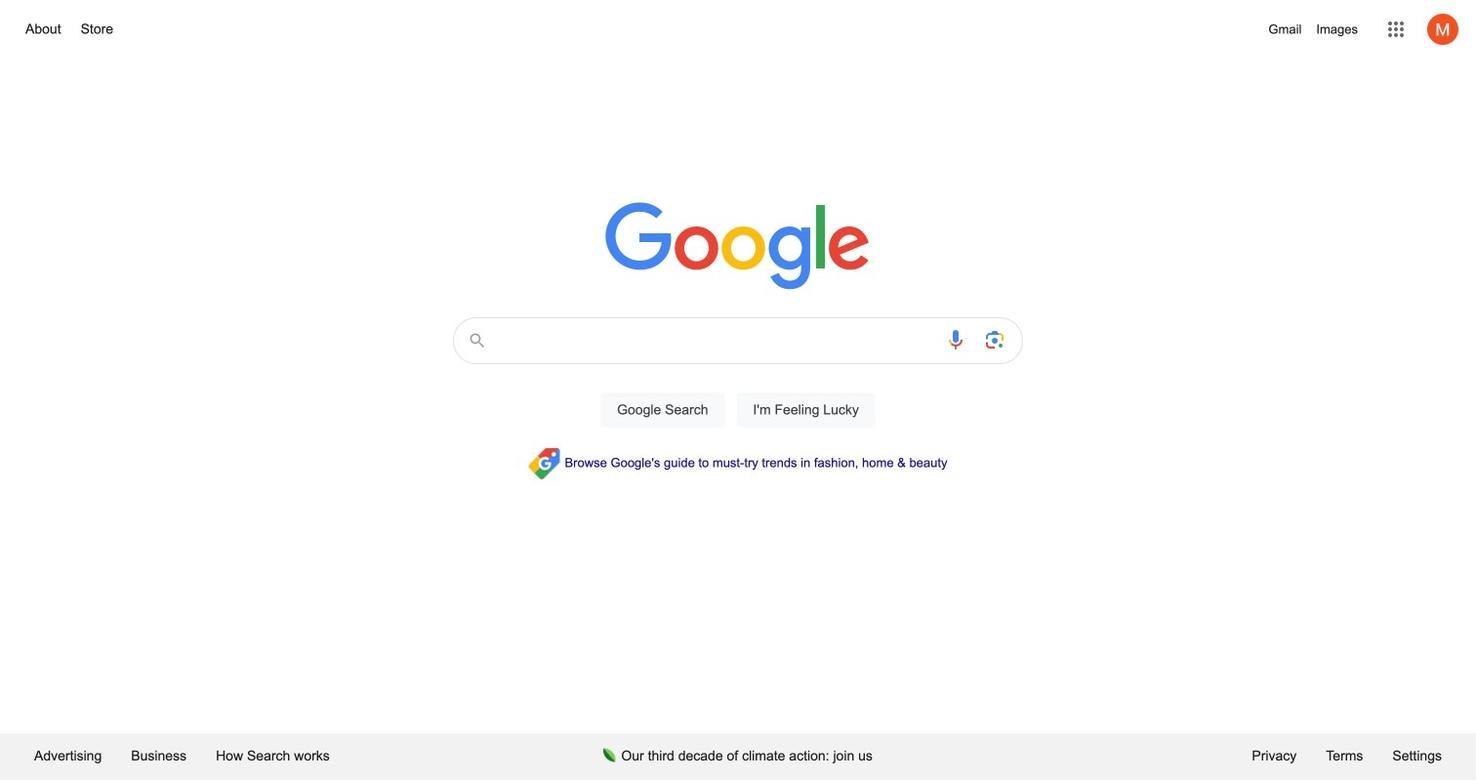 Task type: vqa. For each thing, say whether or not it's contained in the screenshot.
SEARCH BY VOICE image
yes



Task type: locate. For each thing, give the bounding box(es) containing it.
google image
[[605, 202, 871, 292]]

None search field
[[20, 311, 1457, 450]]

search by image image
[[983, 328, 1007, 351]]



Task type: describe. For each thing, give the bounding box(es) containing it.
search by voice image
[[944, 328, 967, 351]]



